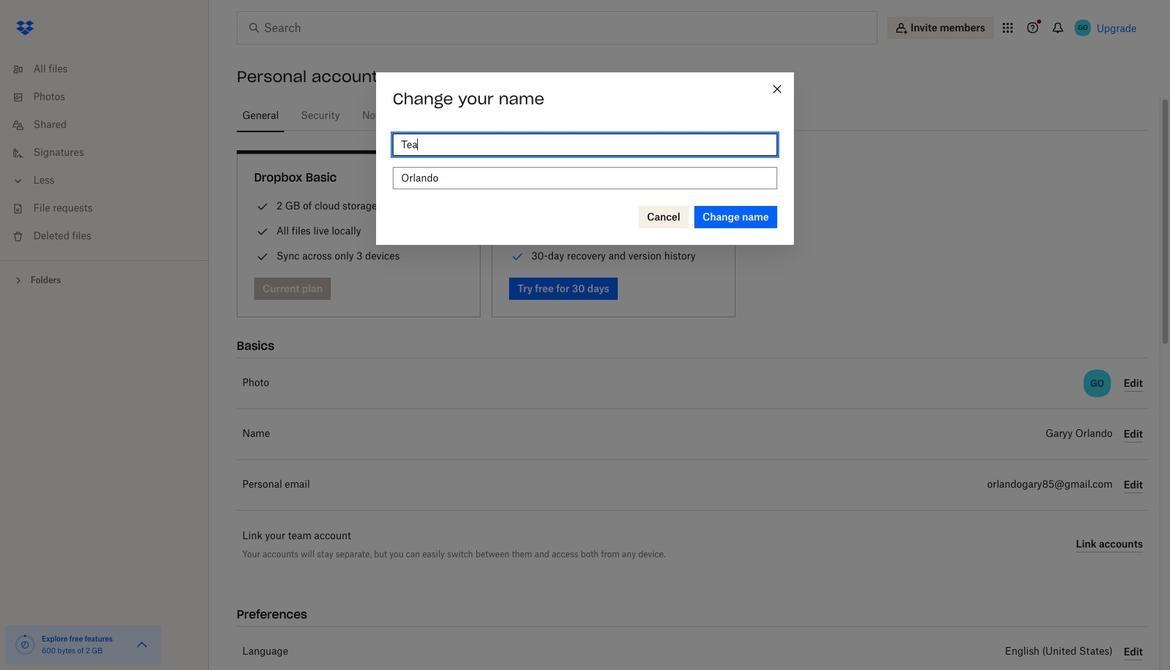 Task type: locate. For each thing, give the bounding box(es) containing it.
branding tab
[[485, 100, 538, 133]]

dialog
[[376, 73, 794, 245]]

First name text field
[[401, 137, 769, 153]]

recommended image
[[509, 249, 526, 265]]

dropbox image
[[11, 14, 39, 42]]

list
[[0, 47, 209, 261]]

tab list
[[237, 98, 1149, 133]]

Last name text field
[[401, 171, 769, 186]]



Task type: vqa. For each thing, say whether or not it's contained in the screenshot.
HIGHLIGHT range field
no



Task type: describe. For each thing, give the bounding box(es) containing it.
less image
[[11, 174, 25, 188]]

sharing tab
[[634, 100, 682, 133]]

refer a friend tab
[[550, 100, 623, 133]]



